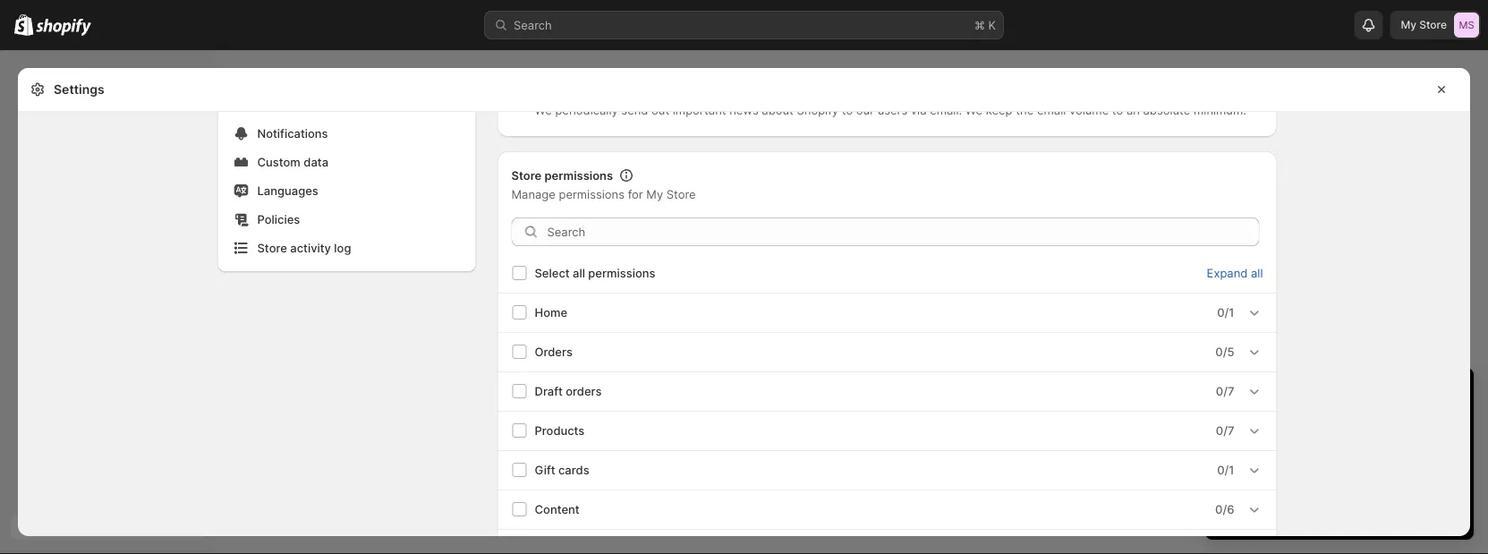 Task type: describe. For each thing, give the bounding box(es) containing it.
log
[[334, 241, 351, 255]]

your
[[1427, 452, 1452, 466]]

data
[[304, 155, 329, 169]]

custom data
[[257, 155, 329, 169]]

to inside to customize your online store and add bonus features
[[1354, 452, 1365, 466]]

select all permissions
[[535, 266, 656, 280]]

add
[[1330, 470, 1351, 484]]

content
[[535, 502, 580, 516]]

important
[[673, 103, 727, 117]]

⌘
[[975, 18, 986, 32]]

0 horizontal spatial shopify image
[[14, 14, 33, 36]]

gift
[[535, 463, 556, 477]]

⌘ k
[[975, 18, 996, 32]]

0/6
[[1216, 502, 1235, 516]]

k
[[989, 18, 996, 32]]

news
[[730, 103, 759, 117]]

email
[[1038, 103, 1067, 117]]

to left the an
[[1113, 103, 1124, 117]]

languages
[[257, 184, 319, 197]]

trial
[[1267, 384, 1299, 406]]

features
[[1391, 470, 1436, 484]]

users
[[878, 103, 908, 117]]

send
[[622, 103, 649, 117]]

switch
[[1224, 416, 1261, 430]]

email.
[[930, 103, 963, 117]]

0 vertical spatial my
[[1402, 18, 1417, 31]]

$50 app store credit link
[[1238, 452, 1350, 466]]

to customize your online store and add bonus features
[[1238, 452, 1452, 484]]

notifications link
[[229, 121, 465, 146]]

permissions for manage
[[559, 187, 625, 201]]

about
[[762, 103, 794, 117]]

to left our on the right
[[842, 103, 853, 117]]

store activity log link
[[229, 235, 465, 261]]

switch to a paid plan and get:
[[1224, 416, 1387, 430]]

started
[[1340, 384, 1401, 406]]

store left my store image
[[1420, 18, 1448, 31]]

permissions for store
[[545, 168, 613, 182]]

2 vertical spatial permissions
[[589, 266, 656, 280]]

first
[[1238, 434, 1260, 448]]

for inside your trial just started element
[[1318, 434, 1333, 448]]

just
[[1304, 384, 1335, 406]]

bonus
[[1354, 470, 1388, 484]]

store down 'important'
[[667, 187, 696, 201]]

first 3 months for $1/month
[[1238, 434, 1389, 448]]

0/5
[[1216, 345, 1235, 359]]

all for expand
[[1252, 266, 1264, 280]]

settings
[[54, 82, 104, 97]]

and for plan
[[1342, 416, 1363, 430]]

expand
[[1207, 266, 1248, 280]]

store inside store activity log link
[[257, 241, 287, 255]]

Search text field
[[547, 218, 1260, 246]]

$1/month
[[1337, 434, 1389, 448]]

all for select
[[573, 266, 585, 280]]

credit
[[1319, 452, 1350, 466]]

draft
[[535, 384, 563, 398]]

online
[[1238, 470, 1271, 484]]

an
[[1127, 103, 1141, 117]]

store inside to customize your online store and add bonus features
[[1274, 470, 1302, 484]]

keep
[[986, 103, 1013, 117]]

draft orders
[[535, 384, 602, 398]]

settings dialog
[[18, 0, 1471, 554]]

orders
[[535, 345, 573, 359]]



Task type: locate. For each thing, give the bounding box(es) containing it.
$50 app store credit
[[1238, 452, 1350, 466]]

1 all from the left
[[573, 266, 585, 280]]

0/1
[[1218, 305, 1235, 319], [1218, 463, 1235, 477]]

2 0/1 from the top
[[1218, 463, 1235, 477]]

we left keep
[[966, 103, 983, 117]]

dialog
[[1478, 68, 1489, 554]]

for down plan
[[1318, 434, 1333, 448]]

your
[[1224, 384, 1262, 406]]

your trial just started element
[[1206, 415, 1475, 540]]

app
[[1263, 452, 1284, 466]]

store up manage
[[512, 168, 542, 182]]

products
[[535, 423, 585, 437]]

we
[[535, 103, 552, 117], [966, 103, 983, 117]]

$50
[[1238, 452, 1260, 466]]

0/7 left first
[[1217, 423, 1235, 437]]

all right the select
[[573, 266, 585, 280]]

store down policies
[[257, 241, 287, 255]]

permissions up manage permissions for my store
[[545, 168, 613, 182]]

0/7
[[1217, 384, 1235, 398], [1217, 423, 1235, 437]]

2 we from the left
[[966, 103, 983, 117]]

1 horizontal spatial my
[[1402, 18, 1417, 31]]

store
[[1420, 18, 1448, 31], [512, 168, 542, 182], [667, 187, 696, 201], [257, 241, 287, 255]]

1 vertical spatial and
[[1306, 470, 1326, 484]]

months
[[1274, 434, 1315, 448]]

and for store
[[1306, 470, 1326, 484]]

out
[[652, 103, 670, 117]]

1 horizontal spatial shopify image
[[36, 18, 92, 36]]

0 horizontal spatial my
[[647, 187, 664, 201]]

expand all button
[[1197, 254, 1274, 292]]

1 vertical spatial store
[[1274, 470, 1302, 484]]

2 all from the left
[[1252, 266, 1264, 280]]

store down $50 app store credit
[[1274, 470, 1302, 484]]

0/7 for draft orders
[[1217, 384, 1235, 398]]

all right the expand
[[1252, 266, 1264, 280]]

and up $1/month
[[1342, 416, 1363, 430]]

plan
[[1315, 416, 1339, 430]]

my down out
[[647, 187, 664, 201]]

activity
[[290, 241, 331, 255]]

home
[[535, 305, 568, 319]]

and left add
[[1306, 470, 1326, 484]]

1 vertical spatial my
[[647, 187, 664, 201]]

store
[[1287, 452, 1315, 466], [1274, 470, 1302, 484]]

periodically
[[555, 103, 618, 117]]

and
[[1342, 416, 1363, 430], [1306, 470, 1326, 484]]

to
[[842, 103, 853, 117], [1113, 103, 1124, 117], [1264, 416, 1275, 430], [1354, 452, 1365, 466]]

0/7 up switch
[[1217, 384, 1235, 398]]

1 vertical spatial 0/1
[[1218, 463, 1235, 477]]

paid
[[1289, 416, 1312, 430]]

permissions right the select
[[589, 266, 656, 280]]

expand all
[[1207, 266, 1264, 280]]

1 vertical spatial 0/7
[[1217, 423, 1235, 437]]

and inside to customize your online store and add bonus features
[[1306, 470, 1326, 484]]

0/7 for products
[[1217, 423, 1235, 437]]

0 vertical spatial 0/7
[[1217, 384, 1235, 398]]

manage permissions for my store
[[512, 187, 696, 201]]

gift cards
[[535, 463, 590, 477]]

your trial just started
[[1224, 384, 1401, 406]]

my left my store image
[[1402, 18, 1417, 31]]

0 vertical spatial and
[[1342, 416, 1363, 430]]

custom data link
[[229, 150, 465, 175]]

2 0/7 from the top
[[1217, 423, 1235, 437]]

for inside settings dialog
[[628, 187, 643, 201]]

permissions
[[545, 168, 613, 182], [559, 187, 625, 201], [589, 266, 656, 280]]

0/1 left $50
[[1218, 463, 1235, 477]]

to left a
[[1264, 416, 1275, 430]]

notifications
[[257, 126, 328, 140]]

1 horizontal spatial for
[[1318, 434, 1333, 448]]

customize
[[1368, 452, 1424, 466]]

a
[[1279, 416, 1285, 430]]

1 horizontal spatial we
[[966, 103, 983, 117]]

1 horizontal spatial all
[[1252, 266, 1264, 280]]

manage
[[512, 187, 556, 201]]

0 horizontal spatial and
[[1306, 470, 1326, 484]]

0/1 for home
[[1218, 305, 1235, 319]]

0 vertical spatial for
[[628, 187, 643, 201]]

store permissions
[[512, 168, 613, 182]]

volume
[[1070, 103, 1109, 117]]

1 0/7 from the top
[[1217, 384, 1235, 398]]

to down $1/month
[[1354, 452, 1365, 466]]

1 horizontal spatial and
[[1342, 416, 1363, 430]]

permissions down store permissions
[[559, 187, 625, 201]]

minimum.
[[1194, 103, 1247, 117]]

0 horizontal spatial all
[[573, 266, 585, 280]]

for down send
[[628, 187, 643, 201]]

0 horizontal spatial for
[[628, 187, 643, 201]]

orders
[[566, 384, 602, 398]]

my inside settings dialog
[[647, 187, 664, 201]]

for
[[628, 187, 643, 201], [1318, 434, 1333, 448]]

0 vertical spatial 0/1
[[1218, 305, 1235, 319]]

we left periodically at the left top of page
[[535, 103, 552, 117]]

cards
[[559, 463, 590, 477]]

shopify
[[797, 103, 839, 117]]

my
[[1402, 18, 1417, 31], [647, 187, 664, 201]]

my store
[[1402, 18, 1448, 31]]

1 0/1 from the top
[[1218, 305, 1235, 319]]

custom
[[257, 155, 301, 169]]

the
[[1016, 103, 1034, 117]]

my store image
[[1455, 13, 1480, 38]]

get:
[[1366, 416, 1387, 430]]

store activity log
[[257, 241, 351, 255]]

we periodically send out important news about shopify to our users via email. we keep the email volume to an absolute minimum.
[[535, 103, 1247, 117]]

0 horizontal spatial we
[[535, 103, 552, 117]]

all
[[573, 266, 585, 280], [1252, 266, 1264, 280]]

0/1 up the 0/5
[[1218, 305, 1235, 319]]

store down months
[[1287, 452, 1315, 466]]

3
[[1263, 434, 1271, 448]]

select
[[535, 266, 570, 280]]

0/1 for gift cards
[[1218, 463, 1235, 477]]

shopify image
[[14, 14, 33, 36], [36, 18, 92, 36]]

our
[[857, 103, 875, 117]]

1 vertical spatial permissions
[[559, 187, 625, 201]]

policies
[[257, 212, 300, 226]]

1 vertical spatial for
[[1318, 434, 1333, 448]]

all inside dropdown button
[[1252, 266, 1264, 280]]

0 vertical spatial permissions
[[545, 168, 613, 182]]

0 vertical spatial store
[[1287, 452, 1315, 466]]

search
[[514, 18, 552, 32]]

languages link
[[229, 178, 465, 203]]

1 we from the left
[[535, 103, 552, 117]]

your trial just started button
[[1206, 368, 1475, 406]]

absolute
[[1144, 103, 1191, 117]]

policies link
[[229, 207, 465, 232]]

via
[[911, 103, 927, 117]]



Task type: vqa. For each thing, say whether or not it's contained in the screenshot.
first all from right
yes



